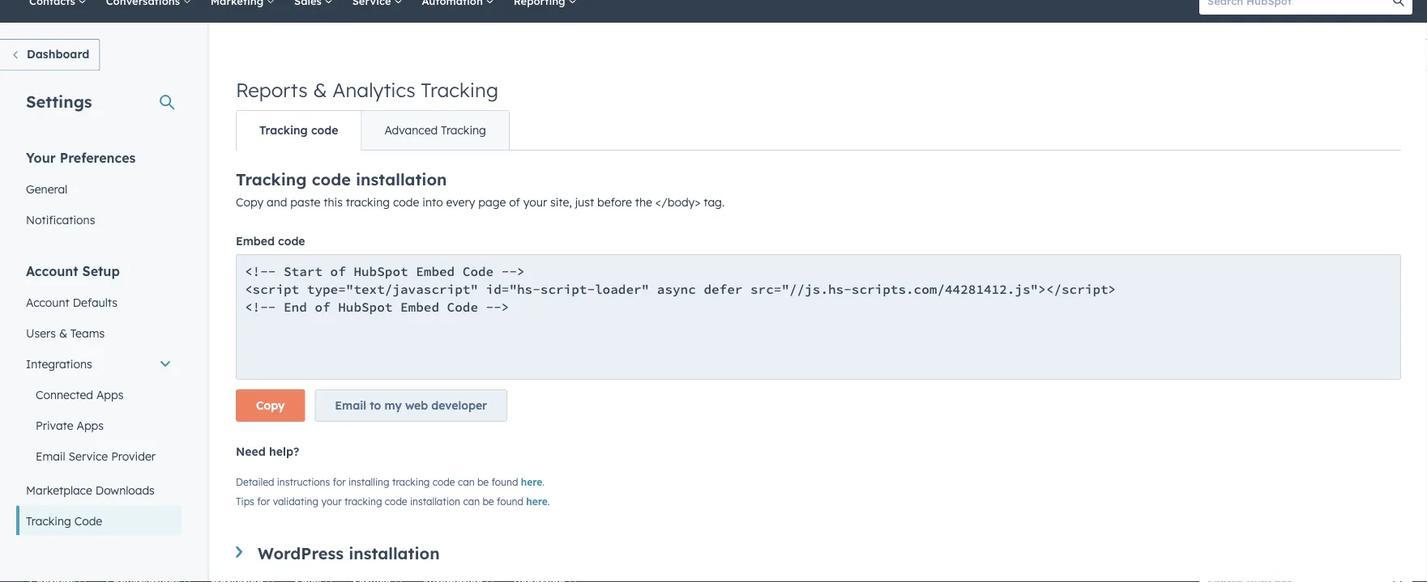 Task type: vqa. For each thing, say whether or not it's contained in the screenshot.
second caret icon
no



Task type: locate. For each thing, give the bounding box(es) containing it.
tracking down marketplace
[[26, 515, 71, 529]]

installation inside detailed instructions for installing tracking code can be found here . tips for validating your tracking code installation can be found here .
[[410, 496, 461, 508]]

tracking right the this
[[346, 196, 390, 210]]

private
[[36, 419, 73, 433]]

1 vertical spatial installation
[[410, 496, 461, 508]]

here link for detailed instructions for installing tracking code can be found
[[521, 477, 543, 489]]

your
[[26, 150, 56, 166]]

navigation
[[236, 111, 510, 151]]

apps up service
[[77, 419, 104, 433]]

0 vertical spatial account
[[26, 263, 78, 280]]

account up account defaults
[[26, 263, 78, 280]]

0 horizontal spatial .
[[543, 477, 545, 489]]

copy button
[[236, 390, 305, 423]]

preferences
[[60, 150, 136, 166]]

just
[[575, 196, 594, 210]]

here link for tips for validating your tracking code installation can be found
[[526, 496, 548, 508]]

analytics
[[333, 78, 416, 103]]

tracking down the reports
[[259, 124, 308, 138]]

&
[[313, 78, 327, 103], [59, 327, 67, 341]]

0 vertical spatial here
[[521, 477, 543, 489]]

email service provider link
[[16, 442, 182, 473]]

code inside navigation
[[311, 124, 338, 138]]

navigation containing tracking code
[[236, 111, 510, 151]]

email down private
[[36, 450, 65, 464]]

<!-- Start of HubSpot Embed Code --> <script type="text/javascript" id="hs-script-loader" async defer src="//js.hs-scripts.com/44281412.js"></script> <!-- End of HubSpot Embed Code --> text field
[[236, 255, 1402, 381]]

.
[[543, 477, 545, 489], [548, 496, 550, 508]]

1 vertical spatial .
[[548, 496, 550, 508]]

your
[[523, 196, 547, 210], [321, 496, 342, 508]]

web
[[405, 399, 428, 413]]

apps down 'integrations' button
[[96, 388, 124, 403]]

account
[[26, 263, 78, 280], [26, 296, 70, 310]]

1 horizontal spatial email
[[335, 399, 367, 413]]

advanced tracking link
[[361, 111, 509, 150]]

page
[[479, 196, 506, 210]]

search button
[[1386, 0, 1413, 15]]

your down instructions
[[321, 496, 342, 508]]

tracking for tracking code
[[259, 124, 308, 138]]

1 vertical spatial copy
[[256, 399, 285, 413]]

0 vertical spatial email
[[335, 399, 367, 413]]

code left into
[[393, 196, 419, 210]]

need help?
[[236, 446, 300, 460]]

caret image
[[236, 547, 242, 559]]

private apps
[[36, 419, 104, 433]]

private apps link
[[16, 411, 182, 442]]

1 account from the top
[[26, 263, 78, 280]]

& for analytics
[[313, 78, 327, 103]]

1 vertical spatial email
[[36, 450, 65, 464]]

paste
[[291, 196, 321, 210]]

0 vertical spatial your
[[523, 196, 547, 210]]

0 horizontal spatial your
[[321, 496, 342, 508]]

the
[[635, 196, 653, 210]]

tracking down the installing
[[345, 496, 382, 508]]

1 vertical spatial &
[[59, 327, 67, 341]]

tracking
[[421, 78, 499, 103], [259, 124, 308, 138], [441, 124, 486, 138], [236, 170, 307, 190], [26, 515, 71, 529]]

downloads
[[95, 484, 155, 498]]

users
[[26, 327, 56, 341]]

1 vertical spatial your
[[321, 496, 342, 508]]

email to my web developer
[[335, 399, 487, 413]]

found
[[492, 477, 518, 489], [497, 496, 524, 508]]

2 account from the top
[[26, 296, 70, 310]]

& inside account setup element
[[59, 327, 67, 341]]

& up the tracking code
[[313, 78, 327, 103]]

installation
[[356, 170, 447, 190], [410, 496, 461, 508], [349, 544, 440, 564]]

apps
[[96, 388, 124, 403], [77, 419, 104, 433]]

help?
[[269, 446, 300, 460]]

wordpress
[[258, 544, 344, 564]]

0 vertical spatial for
[[333, 477, 346, 489]]

settings
[[26, 92, 92, 112]]

0 vertical spatial can
[[458, 477, 475, 489]]

can
[[458, 477, 475, 489], [463, 496, 480, 508]]

email for email service provider
[[36, 450, 65, 464]]

your preferences element
[[16, 149, 182, 236]]

email inside account setup element
[[36, 450, 65, 464]]

& right users
[[59, 327, 67, 341]]

account up users
[[26, 296, 70, 310]]

copy up need help?
[[256, 399, 285, 413]]

tracking inside tracking code installation copy and paste this tracking code into every page of your site, just before the </body> tag.
[[236, 170, 307, 190]]

apps for private apps
[[77, 419, 104, 433]]

0 vertical spatial tracking
[[346, 196, 390, 210]]

advanced tracking
[[385, 124, 486, 138]]

email inside button
[[335, 399, 367, 413]]

your right the of
[[523, 196, 547, 210]]

1 horizontal spatial for
[[333, 477, 346, 489]]

0 vertical spatial apps
[[96, 388, 124, 403]]

copy
[[236, 196, 264, 210], [256, 399, 285, 413]]

copy left and
[[236, 196, 264, 210]]

1 horizontal spatial &
[[313, 78, 327, 103]]

teams
[[70, 327, 105, 341]]

general
[[26, 182, 67, 197]]

tracking right the installing
[[392, 477, 430, 489]]

1 horizontal spatial .
[[548, 496, 550, 508]]

for left the installing
[[333, 477, 346, 489]]

1 vertical spatial here link
[[526, 496, 548, 508]]

to
[[370, 399, 381, 413]]

account defaults link
[[16, 288, 182, 319]]

for
[[333, 477, 346, 489], [257, 496, 270, 508]]

1 vertical spatial for
[[257, 496, 270, 508]]

0 horizontal spatial email
[[36, 450, 65, 464]]

account for account setup
[[26, 263, 78, 280]]

0 horizontal spatial for
[[257, 496, 270, 508]]

1 vertical spatial here
[[526, 496, 548, 508]]

0 horizontal spatial &
[[59, 327, 67, 341]]

users & teams link
[[16, 319, 182, 349]]

0 vertical spatial installation
[[356, 170, 447, 190]]

email for email to my web developer
[[335, 399, 367, 413]]

tracking code link
[[16, 507, 182, 538]]

0 vertical spatial be
[[477, 477, 489, 489]]

marketplace downloads
[[26, 484, 155, 498]]

1 horizontal spatial your
[[523, 196, 547, 210]]

email left to
[[335, 399, 367, 413]]

tracking inside tracking code installation copy and paste this tracking code into every page of your site, just before the </body> tag.
[[346, 196, 390, 210]]

code down reports & analytics tracking
[[311, 124, 338, 138]]

tracking code installation copy and paste this tracking code into every page of your site, just before the </body> tag.
[[236, 170, 725, 210]]

code
[[311, 124, 338, 138], [312, 170, 351, 190], [393, 196, 419, 210], [278, 235, 305, 249], [433, 477, 455, 489], [385, 496, 407, 508]]

for right the tips
[[257, 496, 270, 508]]

0 vertical spatial here link
[[521, 477, 543, 489]]

1 vertical spatial tracking
[[392, 477, 430, 489]]

account setup
[[26, 263, 120, 280]]

here link
[[521, 477, 543, 489], [526, 496, 548, 508]]

1 vertical spatial apps
[[77, 419, 104, 433]]

1 vertical spatial account
[[26, 296, 70, 310]]

tracking up and
[[236, 170, 307, 190]]

1 vertical spatial be
[[483, 496, 494, 508]]

Search HubSpot search field
[[1200, 0, 1399, 15]]

need
[[236, 446, 266, 460]]

service
[[69, 450, 108, 464]]

0 vertical spatial &
[[313, 78, 327, 103]]

be
[[477, 477, 489, 489], [483, 496, 494, 508]]

email
[[335, 399, 367, 413], [36, 450, 65, 464]]

integrations button
[[16, 349, 182, 380]]

tracking inside account setup element
[[26, 515, 71, 529]]

0 vertical spatial copy
[[236, 196, 264, 210]]

here
[[521, 477, 543, 489], [526, 496, 548, 508]]

notifications
[[26, 213, 95, 227]]

tracking
[[346, 196, 390, 210], [392, 477, 430, 489], [345, 496, 382, 508]]

code down the installing
[[385, 496, 407, 508]]



Task type: describe. For each thing, give the bounding box(es) containing it.
0 vertical spatial .
[[543, 477, 545, 489]]

wordpress installation button
[[236, 544, 1402, 564]]

connected apps
[[36, 388, 124, 403]]

users & teams
[[26, 327, 105, 341]]

installing
[[349, 477, 390, 489]]

notifications link
[[16, 205, 182, 236]]

tracking up advanced tracking
[[421, 78, 499, 103]]

search image
[[1394, 0, 1405, 7]]

tracking for tracking code installation copy and paste this tracking code into every page of your site, just before the </body> tag.
[[236, 170, 307, 190]]

code right the installing
[[433, 477, 455, 489]]

email to my web developer button
[[315, 390, 508, 423]]

your inside tracking code installation copy and paste this tracking code into every page of your site, just before the </body> tag.
[[523, 196, 547, 210]]

account defaults
[[26, 296, 118, 310]]

email service provider
[[36, 450, 156, 464]]

of
[[509, 196, 520, 210]]

1 vertical spatial can
[[463, 496, 480, 508]]

connected
[[36, 388, 93, 403]]

into
[[423, 196, 443, 210]]

advanced
[[385, 124, 438, 138]]

setup
[[82, 263, 120, 280]]

code
[[74, 515, 102, 529]]

reports & analytics tracking
[[236, 78, 499, 103]]

and
[[267, 196, 287, 210]]

account for account defaults
[[26, 296, 70, 310]]

developer
[[432, 399, 487, 413]]

dashboard
[[27, 47, 89, 62]]

tag.
[[704, 196, 725, 210]]

before
[[598, 196, 632, 210]]

marketplace
[[26, 484, 92, 498]]

your inside detailed instructions for installing tracking code can be found here . tips for validating your tracking code installation can be found here .
[[321, 496, 342, 508]]

installation inside tracking code installation copy and paste this tracking code into every page of your site, just before the </body> tag.
[[356, 170, 447, 190]]

copy inside copy button
[[256, 399, 285, 413]]

wordpress installation
[[258, 544, 440, 564]]

marketplace downloads link
[[16, 476, 182, 507]]

apps for connected apps
[[96, 388, 124, 403]]

code up the this
[[312, 170, 351, 190]]

general link
[[16, 174, 182, 205]]

dashboard link
[[0, 39, 100, 71]]

every
[[446, 196, 475, 210]]

</body>
[[656, 196, 701, 210]]

2 vertical spatial tracking
[[345, 496, 382, 508]]

account setup element
[[16, 263, 182, 583]]

code right embed
[[278, 235, 305, 249]]

integrations
[[26, 358, 92, 372]]

provider
[[111, 450, 156, 464]]

tracking code
[[26, 515, 102, 529]]

detailed
[[236, 477, 274, 489]]

defaults
[[73, 296, 118, 310]]

embed
[[236, 235, 275, 249]]

& for teams
[[59, 327, 67, 341]]

your preferences
[[26, 150, 136, 166]]

1 vertical spatial found
[[497, 496, 524, 508]]

tracking code link
[[237, 111, 361, 150]]

detailed instructions for installing tracking code can be found here . tips for validating your tracking code installation can be found here .
[[236, 477, 550, 508]]

0 vertical spatial found
[[492, 477, 518, 489]]

my
[[385, 399, 402, 413]]

site,
[[551, 196, 572, 210]]

tips
[[236, 496, 254, 508]]

this
[[324, 196, 343, 210]]

copy inside tracking code installation copy and paste this tracking code into every page of your site, just before the </body> tag.
[[236, 196, 264, 210]]

embed code
[[236, 235, 305, 249]]

instructions
[[277, 477, 330, 489]]

2 vertical spatial installation
[[349, 544, 440, 564]]

tracking right advanced
[[441, 124, 486, 138]]

embed code element
[[236, 255, 1402, 433]]

tracking code
[[259, 124, 338, 138]]

tracking for tracking code
[[26, 515, 71, 529]]

reports
[[236, 78, 308, 103]]

connected apps link
[[16, 380, 182, 411]]

validating
[[273, 496, 319, 508]]



